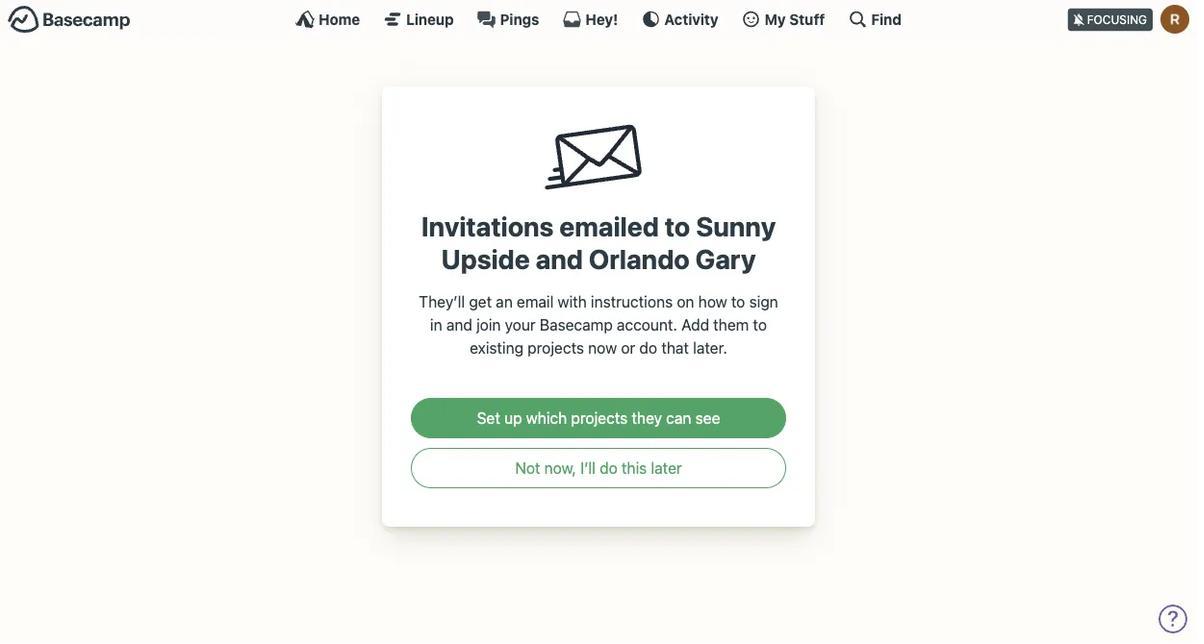 Task type: locate. For each thing, give the bounding box(es) containing it.
invitations emailed to sunny upside and orlando gary
[[421, 210, 776, 275]]

1 vertical spatial projects
[[571, 409, 628, 428]]

and up with
[[536, 243, 583, 275]]

join
[[476, 316, 501, 334]]

instructions
[[591, 293, 673, 311]]

that
[[661, 339, 689, 357]]

and
[[536, 243, 583, 275], [446, 316, 472, 334]]

projects
[[528, 339, 584, 357], [571, 409, 628, 428]]

now
[[588, 339, 617, 357]]

home
[[319, 11, 360, 27]]

sunny
[[696, 210, 776, 242]]

1 horizontal spatial and
[[536, 243, 583, 275]]

lineup
[[406, 11, 454, 27]]

focusing button
[[1068, 0, 1197, 38]]

they
[[632, 409, 662, 428]]

my stuff button
[[742, 10, 825, 29]]

1 vertical spatial to
[[731, 293, 745, 311]]

2 horizontal spatial to
[[753, 316, 767, 334]]

pings
[[500, 11, 539, 27]]

find
[[871, 11, 902, 27]]

with
[[558, 293, 587, 311]]

add
[[681, 316, 709, 334]]

they'll
[[419, 293, 465, 311]]

email
[[517, 293, 554, 311]]

activity
[[664, 11, 718, 27]]

focusing
[[1087, 13, 1147, 26]]

gary
[[695, 243, 756, 275]]

home link
[[296, 10, 360, 29]]

0 vertical spatial and
[[536, 243, 583, 275]]

do right or
[[639, 339, 657, 357]]

or
[[621, 339, 635, 357]]

to
[[665, 210, 690, 242], [731, 293, 745, 311], [753, 316, 767, 334]]

ruby image
[[1161, 5, 1189, 34]]

now,
[[544, 459, 576, 478]]

1 vertical spatial and
[[446, 316, 472, 334]]

0 vertical spatial do
[[639, 339, 657, 357]]

set
[[477, 409, 500, 428]]

projects inside the they'll get an email with instructions on how to sign in and join your basecamp account.           add them to existing projects now or do that later.
[[528, 339, 584, 357]]

0 vertical spatial to
[[665, 210, 690, 242]]

to down sign
[[753, 316, 767, 334]]

0 horizontal spatial and
[[446, 316, 472, 334]]

basecamp
[[540, 316, 613, 334]]

2 vertical spatial to
[[753, 316, 767, 334]]

sign
[[749, 293, 778, 311]]

0 vertical spatial projects
[[528, 339, 584, 357]]

and right in
[[446, 316, 472, 334]]

not
[[515, 459, 540, 478]]

to up orlando
[[665, 210, 690, 242]]

do right i'll
[[600, 459, 618, 478]]

lineup link
[[383, 10, 454, 29]]

projects down basecamp
[[528, 339, 584, 357]]

an
[[496, 293, 513, 311]]

projects left they
[[571, 409, 628, 428]]

hey! button
[[562, 10, 618, 29]]

1 horizontal spatial do
[[639, 339, 657, 357]]

invitations
[[421, 210, 554, 242]]

on
[[677, 293, 694, 311]]

1 horizontal spatial to
[[731, 293, 745, 311]]

do
[[639, 339, 657, 357], [600, 459, 618, 478]]

to up them at the right of the page
[[731, 293, 745, 311]]

later.
[[693, 339, 727, 357]]

not now, i'll do this later
[[515, 459, 682, 478]]

0 horizontal spatial to
[[665, 210, 690, 242]]

up
[[504, 409, 522, 428]]

1 vertical spatial do
[[600, 459, 618, 478]]



Task type: describe. For each thing, give the bounding box(es) containing it.
0 horizontal spatial do
[[600, 459, 618, 478]]

your
[[505, 316, 536, 334]]

to inside invitations emailed to sunny upside and orlando gary
[[665, 210, 690, 242]]

activity link
[[641, 10, 718, 29]]

get
[[469, 293, 492, 311]]

stuff
[[789, 11, 825, 27]]

pings button
[[477, 10, 539, 29]]

which
[[526, 409, 567, 428]]

set up which projects they can see
[[477, 409, 720, 428]]

find button
[[848, 10, 902, 29]]

account.
[[617, 316, 677, 334]]

i'll
[[580, 459, 596, 478]]

my
[[765, 11, 786, 27]]

upside
[[441, 243, 530, 275]]

this
[[622, 459, 647, 478]]

set up which projects they can see link
[[411, 398, 786, 439]]

and inside the they'll get an email with instructions on how to sign in and join your basecamp account.           add them to existing projects now or do that later.
[[446, 316, 472, 334]]

they'll get an email with instructions on how to sign in and join your basecamp account.           add them to existing projects now or do that later.
[[419, 293, 778, 357]]

see
[[695, 409, 720, 428]]

switch accounts image
[[8, 5, 131, 35]]

not now, i'll do this later link
[[411, 448, 786, 489]]

and inside invitations emailed to sunny upside and orlando gary
[[536, 243, 583, 275]]

existing
[[470, 339, 524, 357]]

orlando
[[589, 243, 690, 275]]

in
[[430, 316, 442, 334]]

my stuff
[[765, 11, 825, 27]]

later
[[651, 459, 682, 478]]

main element
[[0, 0, 1197, 38]]

do inside the they'll get an email with instructions on how to sign in and join your basecamp account.           add them to existing projects now or do that later.
[[639, 339, 657, 357]]

hey!
[[585, 11, 618, 27]]

emailed
[[559, 210, 659, 242]]

how
[[698, 293, 727, 311]]

them
[[713, 316, 749, 334]]

can
[[666, 409, 691, 428]]



Task type: vqa. For each thing, say whether or not it's contained in the screenshot.
the Orlando
yes



